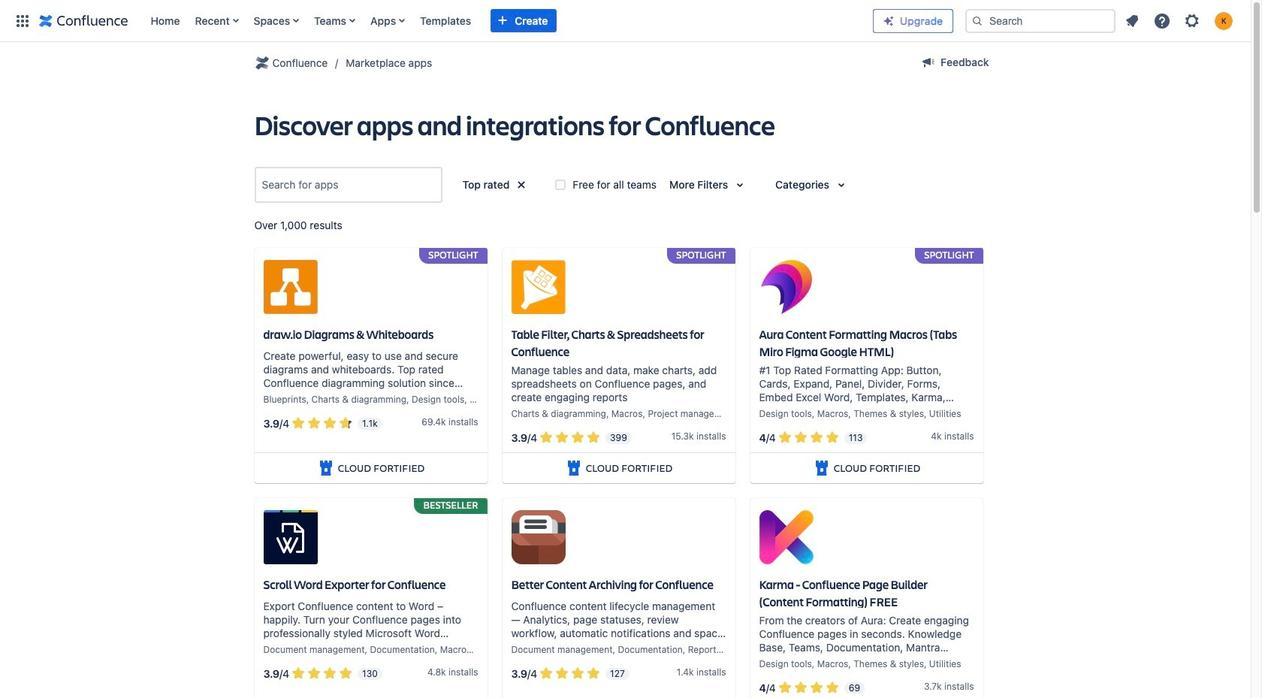 Task type: describe. For each thing, give the bounding box(es) containing it.
your profile and preferences image
[[1215, 12, 1233, 30]]

aura content formatting macros (tabs miro figma google html) image
[[759, 260, 813, 314]]

cloud fortified app badge image for aura content formatting macros (tabs miro figma google html) image
[[813, 459, 831, 477]]

cloud fortified app badge image for draw.io diagrams & whiteboards image
[[317, 459, 335, 477]]

better content archiving for confluence image
[[511, 511, 565, 565]]

list for "appswitcher icon"
[[143, 0, 873, 42]]

premium image
[[883, 15, 895, 27]]

cloud fortified app badge image
[[565, 459, 583, 477]]

global element
[[9, 0, 873, 42]]

scroll word exporter for confluence image
[[263, 511, 317, 565]]



Task type: vqa. For each thing, say whether or not it's contained in the screenshot.
tree on the left of the page
no



Task type: locate. For each thing, give the bounding box(es) containing it.
list for premium icon
[[1119, 7, 1242, 34]]

search image
[[972, 15, 984, 27]]

Search for apps field
[[257, 171, 439, 198]]

1 cloud fortified app badge image from the left
[[317, 459, 335, 477]]

0 horizontal spatial list
[[143, 0, 873, 42]]

2 cloud fortified app badge image from the left
[[813, 459, 831, 477]]

help icon image
[[1153, 12, 1172, 30]]

confluence image
[[39, 12, 128, 30], [39, 12, 128, 30]]

appswitcher icon image
[[14, 12, 32, 30]]

table filter, charts & spreadsheets for confluence image
[[511, 260, 565, 314]]

1 horizontal spatial list
[[1119, 7, 1242, 34]]

context icon image
[[253, 54, 271, 72], [253, 54, 271, 72]]

list
[[143, 0, 873, 42], [1119, 7, 1242, 34]]

None search field
[[966, 9, 1116, 33]]

draw.io diagrams & whiteboards image
[[263, 260, 317, 314]]

settings icon image
[[1184, 12, 1202, 30]]

1 horizontal spatial cloud fortified app badge image
[[813, 459, 831, 477]]

cloud fortified app badge image
[[317, 459, 335, 477], [813, 459, 831, 477]]

0 horizontal spatial cloud fortified app badge image
[[317, 459, 335, 477]]

notification icon image
[[1123, 12, 1141, 30]]

banner
[[0, 0, 1251, 42]]

remove selected image
[[513, 176, 531, 194]]

karma - confluence page builder (content formatting) free image
[[759, 511, 813, 565]]

Search field
[[966, 9, 1116, 33]]



